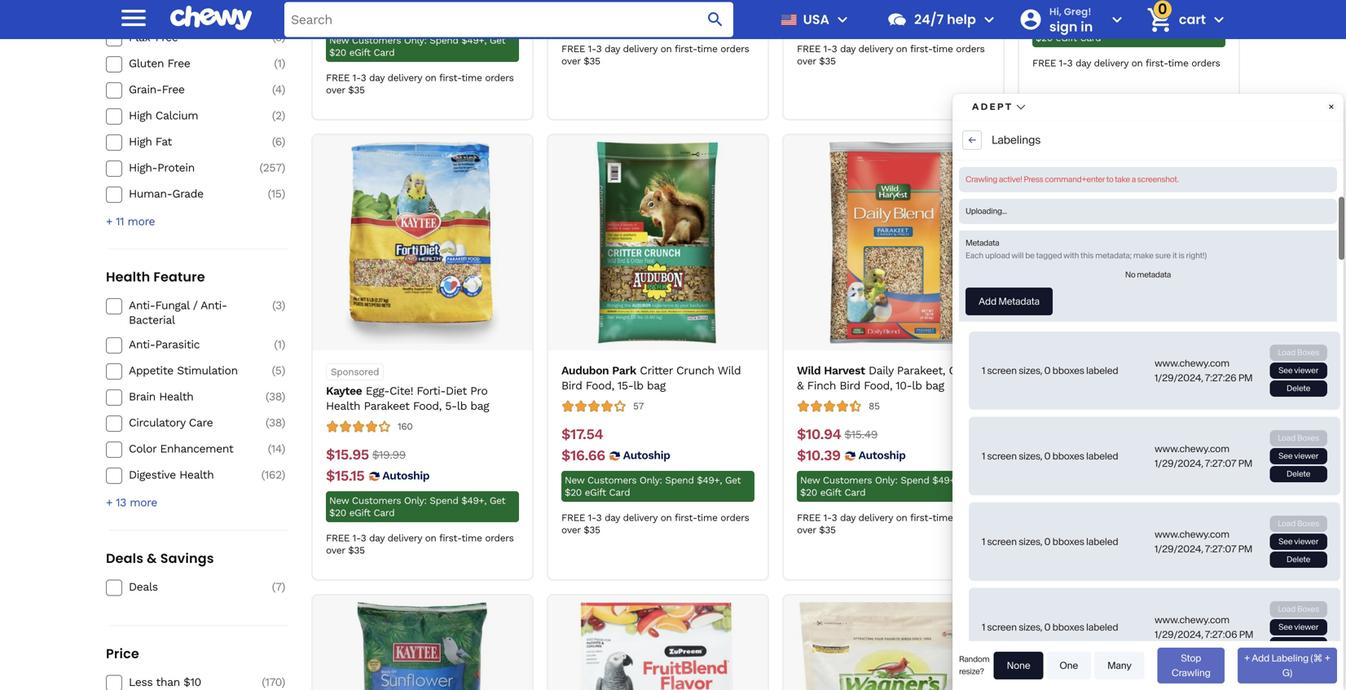 Task type: describe. For each thing, give the bounding box(es) containing it.
free down $10.39 text field
[[797, 513, 821, 524]]

free down usa dropdown button
[[797, 43, 821, 55]]

$10.94
[[797, 426, 842, 443]]

$10.39 text field
[[797, 447, 841, 465]]

free right ( 4 )
[[326, 72, 350, 84]]

parakeet,
[[897, 364, 946, 378]]

) for flax-free
[[282, 31, 285, 44]]

human-
[[129, 187, 172, 201]]

chewy home image
[[170, 0, 252, 36]]

0 horizontal spatial menu image
[[117, 1, 150, 34]]

( 2 )
[[272, 109, 285, 122]]

bacterial
[[129, 314, 175, 327]]

health down enhancement
[[179, 469, 214, 482]]

deals for deals & savings
[[106, 549, 144, 568]]

diet
[[446, 385, 467, 398]]

fungal
[[155, 299, 189, 312]]

care
[[189, 416, 213, 430]]

anti-parasitic
[[129, 338, 200, 352]]

& for critter
[[1117, 378, 1124, 392]]

lb inside "critter crunch wild bird food, 15-lb bag"
[[634, 379, 644, 392]]

$15.15 text field
[[326, 467, 365, 485]]

hi,
[[1050, 5, 1062, 18]]

$15.95 $19.99
[[326, 446, 406, 463]]

$15.15
[[326, 467, 365, 484]]

bag inside squirrel & critter blend wild bird food, 20-lb bag
[[1121, 393, 1140, 407]]

audubon park
[[562, 364, 637, 378]]

( for high calcium
[[272, 109, 276, 122]]

) for grain-free
[[282, 83, 285, 96]]

free down search text box
[[562, 43, 585, 55]]

health feature
[[106, 268, 205, 286]]

color enhancement
[[129, 442, 233, 456]]

critter inside squirrel & critter blend wild bird food, 20-lb bag
[[1127, 378, 1160, 392]]

high fat link
[[129, 135, 245, 149]]

) for less than $10
[[282, 676, 285, 689]]

kaytee
[[326, 385, 362, 398]]

high-protein link
[[129, 161, 245, 175]]

protein
[[157, 161, 195, 175]]

$10.94 text field
[[797, 426, 842, 444]]

( for high fat
[[272, 135, 275, 148]]

gluten free
[[129, 57, 190, 70]]

( 170 )
[[262, 676, 285, 689]]

7
[[276, 580, 282, 594]]

free down sign at the top right
[[1033, 58, 1057, 69]]

cart menu image
[[1210, 10, 1229, 29]]

food, inside daily parakeet, canary & finch bird food, 10-lb bag
[[864, 379, 893, 392]]

wild inside squirrel & critter blend wild bird food, 20-lb bag
[[1197, 378, 1220, 392]]

anti- for fungal
[[129, 299, 155, 312]]

anti- for parasitic
[[129, 338, 155, 352]]

digestive health
[[129, 469, 214, 482]]

grain-free
[[129, 83, 185, 96]]

( for anti-parasitic
[[274, 338, 278, 352]]

1 horizontal spatial wild
[[797, 364, 821, 378]]

free down $15.15 text box
[[326, 533, 350, 544]]

( for less than $10
[[262, 676, 265, 689]]

high calcium
[[129, 109, 198, 122]]

over down $15.15 text box
[[326, 545, 345, 557]]

deals for deals
[[129, 580, 158, 594]]

170
[[265, 676, 282, 689]]

circulatory care link
[[129, 416, 245, 431]]

wild harvest
[[797, 364, 865, 378]]

$10.94 $15.49
[[797, 426, 878, 443]]

( for anti-fungal / anti- bacterial
[[272, 299, 276, 312]]

) for high fat
[[282, 135, 285, 148]]

$15.49 text field
[[845, 426, 878, 444]]

$14.99 text field
[[1033, 440, 1077, 458]]

( for digestive health
[[261, 469, 265, 482]]

finch
[[808, 379, 836, 392]]

squirrel & critter blend wild bird food, 20-lb bag link
[[1033, 378, 1226, 407]]

15-
[[618, 379, 634, 392]]

audubon park critter crunch wild bird food, 15-lb bag image
[[557, 142, 759, 344]]

85
[[869, 401, 880, 412]]

over down usa dropdown button
[[797, 56, 816, 67]]

24/7
[[915, 10, 944, 29]]

38 for circulatory care
[[269, 416, 282, 430]]

) for color enhancement
[[282, 442, 285, 456]]

human-grade
[[129, 187, 204, 201]]

4
[[275, 83, 282, 96]]

egg-cite! forti-diet pro health parakeet food, 5-lb bag
[[326, 385, 489, 413]]

food, inside squirrel & critter blend wild bird food, 20-lb bag
[[1057, 393, 1086, 407]]

high fat
[[129, 135, 172, 148]]

less than $10
[[129, 676, 201, 689]]

24/7 help link
[[880, 0, 977, 39]]

brain health
[[129, 390, 194, 404]]

submit search image
[[706, 10, 725, 29]]

2
[[276, 109, 282, 122]]

11
[[116, 215, 124, 228]]

usa
[[803, 10, 830, 29]]

park
[[612, 364, 637, 378]]

anti-fungal / anti- bacterial link
[[129, 298, 245, 328]]

available
[[1143, 354, 1190, 368]]

5-
[[445, 399, 457, 413]]

6
[[275, 135, 282, 148]]

items image
[[1146, 5, 1174, 34]]

lb inside egg-cite! forti-diet pro health parakeet food, 5-lb bag
[[457, 399, 467, 413]]

( 38 ) for brain health
[[266, 390, 285, 404]]

health up circulatory care
[[159, 390, 194, 404]]

15
[[271, 187, 282, 201]]

more for + 11 more
[[128, 215, 155, 228]]

squirrel & critter blend wild bird food, 20-lb bag
[[1033, 378, 1220, 407]]

( 38 ) for circulatory care
[[266, 416, 285, 430]]

deals & savings
[[106, 549, 214, 568]]

in
[[1081, 17, 1093, 36]]

$15.95 text field
[[326, 446, 369, 464]]

162
[[265, 469, 282, 482]]

free 1-3 day delivery on first-time orders
[[1033, 58, 1221, 69]]

high-
[[129, 161, 157, 175]]

160
[[398, 421, 413, 432]]

wild harvest daily parakeet, canary & finch bird food, 10-lb bag image
[[793, 142, 995, 344]]

high for high fat
[[129, 135, 152, 148]]

sign
[[1050, 17, 1078, 36]]

autoship for $15.15
[[383, 469, 430, 483]]

+ 13 more
[[106, 496, 157, 510]]

$16.66 text field
[[562, 447, 605, 465]]

) for appetite stimulation
[[282, 364, 285, 378]]

$14.99 $25.99
[[1033, 440, 1116, 457]]

zupreem fruitblend flavor with natural flavors daily parrot & conure bird food, 3.5-lb bag image
[[557, 603, 759, 690]]

$14.99
[[1033, 440, 1077, 457]]

gluten
[[129, 57, 164, 70]]

stimulation
[[177, 364, 238, 378]]

health inside egg-cite! forti-diet pro health parakeet food, 5-lb bag
[[326, 399, 360, 413]]

gluten free link
[[129, 56, 245, 71]]

over down $14.24 text field
[[1033, 539, 1052, 550]]

fat
[[156, 135, 172, 148]]

57
[[633, 401, 644, 412]]

( for human-grade
[[268, 187, 271, 201]]

appetite
[[129, 364, 174, 378]]

) for digestive health
[[282, 469, 285, 482]]

chewy support image
[[887, 9, 908, 30]]

flax-free
[[129, 31, 178, 44]]

more
[[1069, 354, 1095, 368]]

$17.54 text field
[[562, 426, 603, 444]]

$9.35
[[326, 7, 363, 24]]

anti- right /
[[201, 299, 227, 312]]

savings
[[160, 549, 214, 568]]

circulatory
[[129, 416, 185, 430]]

price
[[106, 645, 139, 663]]

canary
[[949, 364, 985, 378]]

sponsored
[[331, 367, 379, 378]]

more for + 13 more
[[130, 496, 157, 510]]

autoship for $10.39
[[859, 449, 906, 462]]



Task type: locate. For each thing, give the bounding box(es) containing it.
lb down park
[[634, 379, 644, 392]]

) for deals
[[282, 580, 285, 594]]

free up 'calcium'
[[162, 83, 185, 96]]

0 horizontal spatial wild
[[718, 364, 741, 378]]

menu image
[[117, 1, 150, 34], [833, 10, 853, 29]]

) for gluten free
[[282, 57, 285, 70]]

lb up 222 on the bottom
[[1108, 393, 1118, 407]]

kaytee egg-cite! forti-diet pro health parakeet food, 5-lb bag image
[[322, 142, 524, 344]]

over right ( 4 )
[[326, 85, 345, 96]]

crunch
[[677, 364, 715, 378]]

appetite stimulation link
[[129, 364, 245, 378]]

bird
[[562, 379, 582, 392], [840, 379, 861, 392], [1033, 393, 1054, 407]]

high down grain-
[[129, 109, 152, 122]]

24/7 help
[[915, 10, 977, 29]]

) for high calcium
[[282, 109, 285, 122]]

2 horizontal spatial &
[[1117, 378, 1124, 392]]

calcium
[[156, 109, 198, 122]]

0 vertical spatial ( 3 )
[[272, 31, 285, 44]]

wild right crunch
[[718, 364, 741, 378]]

( 3 ) up ( 4 )
[[272, 31, 285, 44]]

bird up $14.99
[[1033, 393, 1054, 407]]

0 horizontal spatial bird
[[562, 379, 582, 392]]

1 ( 3 ) from the top
[[272, 31, 285, 44]]

2 horizontal spatial wild
[[1197, 378, 1220, 392]]

day
[[605, 43, 620, 55], [840, 43, 856, 55], [1076, 58, 1091, 69], [369, 72, 385, 84], [605, 513, 620, 524], [840, 513, 856, 524], [1076, 527, 1091, 538], [369, 533, 385, 544]]

bird down harvest
[[840, 379, 861, 392]]

anti-fungal / anti- bacterial
[[129, 299, 227, 327]]

8 ) from the top
[[282, 299, 285, 312]]

15 ) from the top
[[282, 580, 285, 594]]

bird for daily parakeet, canary & finch bird food, 10-lb bag
[[840, 379, 861, 392]]

2 + from the top
[[106, 496, 113, 510]]

time
[[697, 43, 718, 55], [933, 43, 953, 55], [1169, 58, 1189, 69], [462, 72, 482, 84], [697, 513, 718, 524], [933, 513, 953, 524], [1169, 527, 1189, 538], [462, 533, 482, 544]]

1-
[[588, 43, 596, 55], [824, 43, 832, 55], [1059, 58, 1068, 69], [353, 72, 361, 84], [588, 513, 596, 524], [824, 513, 832, 524], [1059, 527, 1068, 538], [353, 533, 361, 544]]

food,
[[586, 379, 614, 392], [864, 379, 893, 392], [1057, 393, 1086, 407], [413, 399, 442, 413]]

Search text field
[[285, 2, 734, 37]]

bag inside "critter crunch wild bird food, 15-lb bag"
[[647, 379, 666, 392]]

$25.99 text field
[[1080, 440, 1116, 458]]

+ for + 13 more
[[106, 496, 113, 510]]

kaytee black oil sunflower wild bird food, 10-lb bag image
[[322, 603, 524, 690]]

menu image up gluten
[[117, 1, 150, 34]]

10 ) from the top
[[282, 364, 285, 378]]

( 38 ) up 14 on the left bottom of page
[[266, 416, 285, 430]]

( 162 )
[[261, 469, 285, 482]]

1 vertical spatial free
[[168, 57, 190, 70]]

38 down 5
[[269, 390, 282, 404]]

( for appetite stimulation
[[272, 364, 275, 378]]

food, inside egg-cite! forti-diet pro health parakeet food, 5-lb bag
[[413, 399, 442, 413]]

( 14 )
[[268, 442, 285, 456]]

autoship for $16.66
[[623, 449, 671, 462]]

greg!
[[1064, 5, 1092, 18]]

( for color enhancement
[[268, 442, 271, 456]]

1 for 4
[[278, 57, 282, 70]]

( for gluten free
[[274, 57, 278, 70]]

blend
[[1164, 378, 1194, 392]]

deals
[[106, 549, 144, 568], [129, 580, 158, 594]]

10-
[[896, 379, 912, 392]]

high-protein
[[129, 161, 195, 175]]

( 257 )
[[260, 161, 285, 175]]

0 vertical spatial ( 1 )
[[274, 57, 285, 70]]

color
[[129, 442, 157, 456]]

food, down forti-
[[413, 399, 442, 413]]

help menu image
[[980, 10, 999, 29]]

color enhancement link
[[129, 442, 245, 457]]

more right 11
[[128, 215, 155, 228]]

wild right blend in the bottom of the page
[[1197, 378, 1220, 392]]

2 horizontal spatial bird
[[1033, 393, 1054, 407]]

1 vertical spatial 1
[[278, 338, 282, 352]]

1
[[278, 57, 282, 70], [278, 338, 282, 352]]

None text field
[[1033, 0, 1077, 10]]

lb down parakeet,
[[912, 379, 922, 392]]

13 ) from the top
[[282, 442, 285, 456]]

$19.99 text field
[[372, 446, 406, 464]]

2 1 from the top
[[278, 338, 282, 352]]

over
[[562, 56, 581, 67], [797, 56, 816, 67], [326, 85, 345, 96], [562, 525, 581, 536], [797, 525, 816, 536], [1033, 539, 1052, 550], [326, 545, 345, 557]]

feature
[[154, 268, 205, 286]]

( 1 ) for 5
[[274, 338, 285, 352]]

1 1 from the top
[[278, 57, 282, 70]]

menu image right usa
[[833, 10, 853, 29]]

customers
[[588, 6, 637, 17], [823, 6, 872, 17], [1059, 20, 1108, 32], [352, 35, 401, 46], [588, 475, 637, 486], [823, 475, 872, 486], [1059, 489, 1108, 501], [352, 495, 401, 507]]

new
[[565, 6, 585, 17], [801, 6, 820, 17], [1036, 20, 1056, 32], [329, 35, 349, 46], [565, 475, 585, 486], [801, 475, 820, 486], [1036, 489, 1056, 501], [329, 495, 349, 507]]

(
[[272, 31, 276, 44], [274, 57, 278, 70], [272, 83, 275, 96], [272, 109, 276, 122], [272, 135, 275, 148], [260, 161, 263, 175], [268, 187, 271, 201], [272, 299, 276, 312], [274, 338, 278, 352], [272, 364, 275, 378], [266, 390, 269, 404], [266, 416, 269, 430], [268, 442, 271, 456], [261, 469, 265, 482], [272, 580, 276, 594], [262, 676, 265, 689]]

bag
[[647, 379, 666, 392], [926, 379, 945, 392], [1121, 393, 1140, 407], [471, 399, 489, 413]]

less than $10 link
[[129, 675, 245, 690]]

0 vertical spatial deals
[[106, 549, 144, 568]]

over down $16.66 text field
[[562, 525, 581, 536]]

2 ( 3 ) from the top
[[272, 299, 285, 312]]

6 ) from the top
[[282, 161, 285, 175]]

daily
[[869, 364, 894, 378]]

) for anti-fungal / anti- bacterial
[[282, 299, 285, 312]]

autoship down $19.99 text field
[[383, 469, 430, 483]]

1 high from the top
[[129, 109, 152, 122]]

anti- down bacterial
[[129, 338, 155, 352]]

4 ) from the top
[[282, 109, 285, 122]]

$14.24
[[1033, 461, 1077, 478]]

free down the flax-free link
[[168, 57, 190, 70]]

appetite stimulation
[[129, 364, 238, 378]]

( 7 )
[[272, 580, 285, 594]]

1 vertical spatial more
[[130, 496, 157, 510]]

& left savings
[[147, 549, 157, 568]]

critter right park
[[640, 364, 673, 378]]

1 ) from the top
[[282, 31, 285, 44]]

than
[[156, 676, 180, 689]]

deals down deals & savings
[[129, 580, 158, 594]]

( 3 ) for 4
[[272, 31, 285, 44]]

12 ) from the top
[[282, 416, 285, 430]]

bird inside daily parakeet, canary & finch bird food, 10-lb bag
[[840, 379, 861, 392]]

( 1 ) for 4
[[274, 57, 285, 70]]

food, down squirrel on the right of the page
[[1057, 393, 1086, 407]]

+
[[106, 215, 113, 228], [106, 496, 113, 510]]

2 ) from the top
[[282, 57, 285, 70]]

( for grain-free
[[272, 83, 275, 96]]

2 38 from the top
[[269, 416, 282, 430]]

1 vertical spatial deals
[[129, 580, 158, 594]]

1 vertical spatial +
[[106, 496, 113, 510]]

$15.95
[[326, 446, 369, 463]]

critter inside "critter crunch wild bird food, 15-lb bag"
[[640, 364, 673, 378]]

( 6 )
[[272, 135, 285, 148]]

( 1 ) up the ( 5 )
[[274, 338, 285, 352]]

$14.24 text field
[[1033, 461, 1077, 479]]

food, down audubon park
[[586, 379, 614, 392]]

deals link
[[129, 580, 245, 595]]

1 horizontal spatial &
[[797, 379, 804, 392]]

) for human-grade
[[282, 187, 285, 201]]

2 ( 1 ) from the top
[[274, 338, 285, 352]]

& for savings
[[147, 549, 157, 568]]

free
[[155, 31, 178, 44], [168, 57, 190, 70], [162, 83, 185, 96]]

digestive health link
[[129, 468, 245, 483]]

7 ) from the top
[[282, 187, 285, 201]]

1 horizontal spatial bird
[[840, 379, 861, 392]]

0 vertical spatial ( 38 )
[[266, 390, 285, 404]]

high left fat
[[129, 135, 152, 148]]

& inside squirrel & critter blend wild bird food, 20-lb bag
[[1117, 378, 1124, 392]]

+ left 13
[[106, 496, 113, 510]]

( for deals
[[272, 580, 276, 594]]

flax-free link
[[129, 30, 245, 45]]

wagner's safflower seed premium wild bird food, 5-lb bag image
[[793, 603, 995, 690]]

human-grade link
[[129, 187, 245, 201]]

$15.49
[[845, 428, 878, 441]]

brain health link
[[129, 390, 245, 405]]

bird for squirrel & critter blend wild bird food, 20-lb bag
[[1033, 393, 1054, 407]]

16 ) from the top
[[282, 676, 285, 689]]

account menu image
[[1108, 10, 1127, 29]]

free down $16.66 text field
[[562, 513, 585, 524]]

grain-
[[129, 83, 162, 96]]

lb down diet
[[457, 399, 467, 413]]

bird inside "critter crunch wild bird food, 15-lb bag"
[[562, 379, 582, 392]]

autoship down 57 in the left bottom of the page
[[623, 449, 671, 462]]

2 ( 38 ) from the top
[[266, 416, 285, 430]]

0 vertical spatial 1
[[278, 57, 282, 70]]

over down search text box
[[562, 56, 581, 67]]

autoship down $15.49 text box
[[859, 449, 906, 462]]

( 5 )
[[272, 364, 285, 378]]

bag down pro
[[471, 399, 489, 413]]

) for anti-parasitic
[[282, 338, 285, 352]]

1 horizontal spatial critter
[[1127, 378, 1160, 392]]

bag right 20-
[[1121, 393, 1140, 407]]

/
[[193, 299, 198, 312]]

only:
[[640, 6, 662, 17], [875, 6, 898, 17], [1111, 20, 1134, 32], [404, 35, 427, 46], [640, 475, 662, 486], [875, 475, 898, 486], [1111, 489, 1134, 501], [404, 495, 427, 507]]

14 ) from the top
[[282, 469, 285, 482]]

+ left 11
[[106, 215, 113, 228]]

( 15 )
[[268, 187, 285, 201]]

1 up ( 4 )
[[278, 57, 282, 70]]

( for circulatory care
[[266, 416, 269, 430]]

less
[[129, 676, 153, 689]]

food, inside "critter crunch wild bird food, 15-lb bag"
[[586, 379, 614, 392]]

$9.35 text field
[[326, 7, 363, 25]]

( for high-protein
[[260, 161, 263, 175]]

) for brain health
[[282, 390, 285, 404]]

( 3 )
[[272, 31, 285, 44], [272, 299, 285, 312]]

bag inside egg-cite! forti-diet pro health parakeet food, 5-lb bag
[[471, 399, 489, 413]]

( 38 ) down 5
[[266, 390, 285, 404]]

( 3 ) for 5
[[272, 299, 285, 312]]

anti- up bacterial
[[129, 299, 155, 312]]

( 3 ) up the ( 5 )
[[272, 299, 285, 312]]

1 vertical spatial critter
[[1127, 378, 1160, 392]]

lb inside daily parakeet, canary & finch bird food, 10-lb bag
[[912, 379, 922, 392]]

11 ) from the top
[[282, 390, 285, 404]]

0 vertical spatial +
[[106, 215, 113, 228]]

grain-free link
[[129, 82, 245, 97]]

( for brain health
[[266, 390, 269, 404]]

anti-parasitic link
[[129, 338, 245, 352]]

wild up finch
[[797, 364, 821, 378]]

harvest
[[824, 364, 865, 378]]

( for flax-free
[[272, 31, 276, 44]]

$10
[[184, 676, 201, 689]]

free up gluten free
[[155, 31, 178, 44]]

health up bacterial
[[106, 268, 150, 286]]

$35
[[584, 56, 601, 67], [820, 56, 836, 67], [348, 85, 365, 96], [584, 525, 601, 536], [820, 525, 836, 536], [1055, 539, 1072, 550], [348, 545, 365, 557]]

38 for brain health
[[269, 390, 282, 404]]

1 up the ( 5 )
[[278, 338, 282, 352]]

1 vertical spatial high
[[129, 135, 152, 148]]

bird inside squirrel & critter blend wild bird food, 20-lb bag
[[1033, 393, 1054, 407]]

( 1 ) up ( 4 )
[[274, 57, 285, 70]]

egg-
[[366, 385, 390, 398]]

bag right 15-
[[647, 379, 666, 392]]

1 vertical spatial ( 38 )
[[266, 416, 285, 430]]

flax-
[[129, 31, 155, 44]]

1 38 from the top
[[269, 390, 282, 404]]

0 vertical spatial 38
[[269, 390, 282, 404]]

1 + from the top
[[106, 215, 113, 228]]

2 horizontal spatial autoship
[[859, 449, 906, 462]]

help
[[947, 10, 977, 29]]

audubon
[[562, 364, 609, 378]]

0 horizontal spatial critter
[[640, 364, 673, 378]]

9 ) from the top
[[282, 338, 285, 352]]

38 up 14 on the left bottom of page
[[269, 416, 282, 430]]

high for high calcium
[[129, 109, 152, 122]]

$19.99
[[372, 448, 406, 462]]

parasitic
[[155, 338, 200, 352]]

+ for + 11 more
[[106, 215, 113, 228]]

bag inside daily parakeet, canary & finch bird food, 10-lb bag
[[926, 379, 945, 392]]

daily parakeet, canary & finch bird food, 10-lb bag
[[797, 364, 985, 392]]

more right 13
[[130, 496, 157, 510]]

2 high from the top
[[129, 135, 152, 148]]

digestive
[[129, 469, 176, 482]]

critter down more choices available
[[1127, 378, 1160, 392]]

squirrel
[[1073, 378, 1113, 392]]

1 horizontal spatial autoship
[[623, 449, 671, 462]]

health down kaytee
[[326, 399, 360, 413]]

brain
[[129, 390, 156, 404]]

critter crunch wild bird food, 15-lb bag
[[562, 364, 741, 392]]

& left finch
[[797, 379, 804, 392]]

1 vertical spatial ( 3 )
[[272, 299, 285, 312]]

) for circulatory care
[[282, 416, 285, 430]]

lb inside squirrel & critter blend wild bird food, 20-lb bag
[[1108, 393, 1118, 407]]

first-
[[675, 43, 697, 55], [911, 43, 933, 55], [1146, 58, 1169, 69], [439, 72, 462, 84], [675, 513, 697, 524], [911, 513, 933, 524], [1146, 527, 1169, 538], [439, 533, 462, 544]]

& inside daily parakeet, canary & finch bird food, 10-lb bag
[[797, 379, 804, 392]]

free
[[562, 43, 585, 55], [797, 43, 821, 55], [1033, 58, 1057, 69], [326, 72, 350, 84], [562, 513, 585, 524], [797, 513, 821, 524], [1033, 527, 1057, 538], [326, 533, 350, 544]]

delivery
[[623, 43, 658, 55], [859, 43, 893, 55], [1094, 58, 1129, 69], [388, 72, 422, 84], [623, 513, 658, 524], [859, 513, 893, 524], [1094, 527, 1129, 538], [388, 533, 422, 544]]

0 vertical spatial critter
[[640, 364, 673, 378]]

bag down parakeet,
[[926, 379, 945, 392]]

food, down daily
[[864, 379, 893, 392]]

get
[[725, 6, 741, 17], [961, 6, 977, 17], [1197, 20, 1212, 32], [490, 35, 506, 46], [725, 475, 741, 486], [961, 475, 977, 486], [1197, 489, 1212, 501], [490, 495, 506, 507]]

free for gluten free
[[168, 57, 190, 70]]

0 vertical spatial more
[[128, 215, 155, 228]]

0 horizontal spatial autoship
[[383, 469, 430, 483]]

1 ( 1 ) from the top
[[274, 57, 285, 70]]

1 vertical spatial 38
[[269, 416, 282, 430]]

0 horizontal spatial &
[[147, 549, 157, 568]]

deals down 13
[[106, 549, 144, 568]]

0 vertical spatial free
[[155, 31, 178, 44]]

) for high-protein
[[282, 161, 285, 175]]

& down choices
[[1117, 378, 1124, 392]]

1 ( 38 ) from the top
[[266, 390, 285, 404]]

$17.54
[[562, 426, 603, 443]]

0 vertical spatial high
[[129, 109, 152, 122]]

( 1 )
[[274, 57, 285, 70], [274, 338, 285, 352]]

bird down audubon
[[562, 379, 582, 392]]

wild inside "critter crunch wild bird food, 15-lb bag"
[[718, 364, 741, 378]]

free for flax-free
[[155, 31, 178, 44]]

1 for 5
[[278, 338, 282, 352]]

2 vertical spatial free
[[162, 83, 185, 96]]

3 ) from the top
[[282, 83, 285, 96]]

5 ) from the top
[[282, 135, 285, 148]]

Product search field
[[285, 2, 734, 37]]

1 vertical spatial ( 1 )
[[274, 338, 285, 352]]

1 horizontal spatial menu image
[[833, 10, 853, 29]]

free down $14.24 text field
[[1033, 527, 1057, 538]]

menu image inside usa dropdown button
[[833, 10, 853, 29]]

222
[[1105, 415, 1121, 426]]

free for grain-free
[[162, 83, 185, 96]]

over down $10.39 text field
[[797, 525, 816, 536]]

None text field
[[326, 0, 365, 3], [368, 0, 401, 3], [326, 0, 365, 3], [368, 0, 401, 3]]

5
[[275, 364, 282, 378]]



Task type: vqa. For each thing, say whether or not it's contained in the screenshot.


